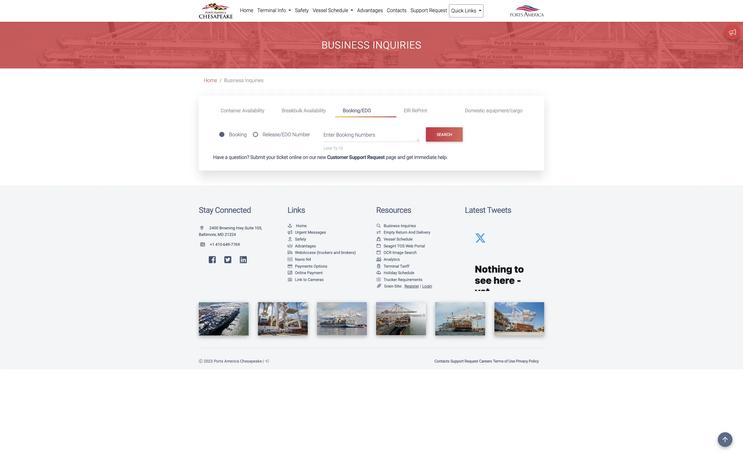 Task type: describe. For each thing, give the bounding box(es) containing it.
2023 ports america chesapeake |
[[203, 359, 265, 363]]

phone office image
[[200, 243, 210, 247]]

1 horizontal spatial vessel schedule link
[[376, 237, 413, 242]]

webaccess (truckers and brokers) link
[[288, 250, 356, 255]]

get
[[406, 154, 413, 160]]

+1 410-649-7769
[[210, 242, 240, 247]]

privacy
[[516, 359, 528, 363]]

of
[[504, 359, 508, 363]]

have a question? submit your ticket online on our new customer support request page and get immediate help.
[[213, 154, 448, 160]]

page
[[386, 154, 396, 160]]

1 vertical spatial support request link
[[450, 356, 479, 367]]

list alt image
[[376, 278, 381, 282]]

0 horizontal spatial links
[[288, 205, 305, 215]]

wheat image
[[376, 284, 382, 288]]

1 vertical spatial business inquiries
[[224, 78, 264, 84]]

careers
[[479, 359, 492, 363]]

2 vertical spatial business inquiries
[[384, 223, 416, 228]]

0 vertical spatial business
[[322, 39, 370, 51]]

analytics
[[384, 257, 400, 262]]

submit
[[250, 154, 265, 160]]

payment
[[307, 271, 323, 275]]

and
[[409, 230, 416, 235]]

credit card front image
[[288, 271, 293, 275]]

support request
[[411, 7, 447, 13]]

twitter square image
[[224, 256, 231, 264]]

customer
[[327, 154, 348, 160]]

quick links
[[452, 8, 478, 14]]

register
[[405, 284, 419, 289]]

facebook square image
[[209, 256, 216, 264]]

0 horizontal spatial request
[[367, 154, 385, 160]]

eir reprint
[[404, 108, 427, 114]]

0 vertical spatial inquiries
[[373, 39, 422, 51]]

1 vertical spatial advantages link
[[288, 244, 316, 248]]

release/edo number
[[263, 132, 310, 138]]

1 horizontal spatial links
[[465, 8, 476, 14]]

7769
[[231, 242, 240, 247]]

browser image for seagirt
[[376, 244, 381, 248]]

+1 410-649-7769 link
[[199, 242, 240, 247]]

grain
[[384, 284, 394, 289]]

release/edo
[[263, 132, 291, 138]]

booking/edo link
[[335, 105, 396, 117]]

0 horizontal spatial vessel
[[313, 7, 327, 13]]

online payment link
[[288, 271, 323, 275]]

portal
[[414, 244, 425, 248]]

home for home "link" corresponding to terminal info link at left
[[240, 7, 253, 13]]

2023
[[204, 359, 213, 363]]

copyright image
[[199, 359, 203, 363]]

(truckers
[[317, 250, 333, 255]]

home link for terminal info link at left
[[238, 4, 255, 17]]

quick links link
[[449, 4, 484, 17]]

sign in image
[[265, 359, 269, 363]]

seagirt tos web portal link
[[376, 244, 425, 248]]

410-
[[215, 242, 223, 247]]

empty
[[384, 230, 395, 235]]

to
[[333, 146, 338, 151]]

terminal tariff link
[[376, 264, 410, 268]]

schedule for ship image
[[397, 237, 413, 242]]

2 horizontal spatial home
[[296, 223, 307, 228]]

latest tweets
[[465, 205, 511, 215]]

payments options
[[295, 264, 328, 268]]

enter
[[324, 132, 335, 138]]

1 booking from the left
[[229, 132, 247, 138]]

stay
[[199, 205, 213, 215]]

login
[[422, 284, 432, 289]]

search button
[[426, 127, 463, 142]]

empty return and delivery link
[[376, 230, 431, 235]]

holiday
[[384, 271, 397, 275]]

web
[[406, 244, 414, 248]]

careers link
[[479, 356, 493, 367]]

contacts support request careers terms of use privacy policy
[[435, 359, 539, 363]]

anchor image
[[288, 224, 293, 228]]

reprint
[[412, 108, 427, 114]]

hwy
[[236, 226, 244, 230]]

trucker requirements
[[384, 277, 423, 282]]

privacy policy link
[[516, 356, 539, 367]]

availability for breakbulk availability
[[304, 108, 326, 114]]

1 horizontal spatial support
[[411, 7, 428, 13]]

1 horizontal spatial advantages link
[[355, 4, 385, 17]]

credit card image
[[288, 264, 293, 268]]

2 horizontal spatial business
[[384, 223, 400, 228]]

domestic equipment/cargo link
[[458, 105, 530, 116]]

ocr image search link
[[376, 250, 417, 255]]

limit
[[324, 146, 332, 151]]

online
[[295, 271, 306, 275]]

container availability link
[[213, 105, 274, 116]]

messages
[[308, 230, 326, 235]]

broening
[[219, 226, 235, 230]]

terminal for terminal tariff
[[384, 264, 399, 268]]

link
[[295, 277, 302, 282]]

schedule for bells "icon"
[[398, 271, 414, 275]]

Enter Booking Numbers text field
[[324, 131, 420, 142]]

chesapeake
[[240, 359, 262, 363]]

0 vertical spatial support request link
[[409, 4, 449, 17]]

info
[[278, 7, 286, 13]]

use
[[509, 359, 515, 363]]

immediate
[[414, 154, 437, 160]]

2 vertical spatial inquiries
[[401, 223, 416, 228]]

link to cameras link
[[288, 277, 324, 282]]

business inquiries link
[[376, 223, 416, 228]]

hand receiving image
[[288, 244, 293, 248]]

2400
[[209, 226, 218, 230]]

eir
[[404, 108, 411, 114]]

number
[[292, 132, 310, 138]]

exchange image
[[376, 231, 381, 235]]

webaccess
[[295, 250, 316, 255]]



Task type: vqa. For each thing, say whether or not it's contained in the screenshot.
second PAC from the bottom of the page
no



Task type: locate. For each thing, give the bounding box(es) containing it.
browser image inside ocr image search link
[[376, 251, 381, 255]]

0 vertical spatial support
[[411, 7, 428, 13]]

1 horizontal spatial home
[[240, 7, 253, 13]]

search
[[437, 132, 452, 137], [405, 250, 417, 255]]

support request link left quick
[[409, 4, 449, 17]]

and left get on the top right
[[397, 154, 405, 160]]

availability for container availability
[[242, 108, 264, 114]]

0 horizontal spatial home
[[204, 78, 217, 84]]

0 horizontal spatial business
[[224, 78, 244, 84]]

browser image down ship image
[[376, 244, 381, 248]]

your
[[266, 154, 275, 160]]

support request link left careers
[[450, 356, 479, 367]]

0 vertical spatial |
[[420, 284, 421, 289]]

ship image
[[376, 238, 381, 241]]

0 horizontal spatial advantages
[[295, 244, 316, 248]]

0 vertical spatial links
[[465, 8, 476, 14]]

2 horizontal spatial request
[[465, 359, 478, 363]]

file invoice image
[[376, 264, 381, 268]]

home inside home "link"
[[240, 7, 253, 13]]

empty return and delivery
[[384, 230, 431, 235]]

0 vertical spatial request
[[429, 7, 447, 13]]

1 vertical spatial request
[[367, 154, 385, 160]]

map marker alt image
[[200, 226, 208, 230]]

connected
[[215, 205, 251, 215]]

1 horizontal spatial advantages
[[357, 7, 383, 13]]

booking up 10 at the top left
[[336, 132, 354, 138]]

0 vertical spatial vessel
[[313, 7, 327, 13]]

contacts for contacts support request careers terms of use privacy policy
[[435, 359, 450, 363]]

0 vertical spatial and
[[397, 154, 405, 160]]

container storage image
[[288, 258, 293, 262]]

1 horizontal spatial and
[[397, 154, 405, 160]]

home for home "link" to the middle
[[204, 78, 217, 84]]

|
[[420, 284, 421, 289], [263, 359, 264, 363]]

safety link for terminal info link at left
[[293, 4, 311, 17]]

1 vertical spatial safety
[[295, 237, 306, 242]]

safety link
[[293, 4, 311, 17], [288, 237, 306, 242]]

browser image up analytics image
[[376, 251, 381, 255]]

0 horizontal spatial advantages link
[[288, 244, 316, 248]]

terminal left info
[[257, 7, 276, 13]]

holiday schedule link
[[376, 271, 414, 275]]

0 vertical spatial contacts link
[[385, 4, 409, 17]]

2 vertical spatial request
[[465, 359, 478, 363]]

support
[[411, 7, 428, 13], [349, 154, 366, 160], [451, 359, 464, 363]]

payments options link
[[288, 264, 328, 268]]

649-
[[223, 242, 231, 247]]

and
[[397, 154, 405, 160], [334, 250, 340, 255]]

2 vertical spatial support
[[451, 359, 464, 363]]

customer support request link
[[327, 154, 385, 160]]

tariff
[[400, 264, 410, 268]]

camera image
[[288, 278, 293, 282]]

suite
[[245, 226, 254, 230]]

2400 broening hwy suite 105, baltimore, md 21224 link
[[199, 226, 262, 237]]

policy
[[529, 359, 539, 363]]

tweets
[[487, 205, 511, 215]]

quick
[[452, 8, 464, 14]]

1 horizontal spatial contacts link
[[434, 356, 450, 367]]

2 booking from the left
[[336, 132, 354, 138]]

1 horizontal spatial contacts
[[435, 359, 450, 363]]

search down web
[[405, 250, 417, 255]]

1 horizontal spatial vessel
[[384, 237, 396, 242]]

0 horizontal spatial vessel schedule
[[313, 7, 350, 13]]

booking/edo
[[343, 108, 371, 114]]

1 vertical spatial search
[[405, 250, 417, 255]]

request
[[429, 7, 447, 13], [367, 154, 385, 160], [465, 359, 478, 363]]

0 vertical spatial safety
[[295, 7, 309, 13]]

0 vertical spatial home link
[[238, 4, 255, 17]]

container
[[221, 108, 241, 114]]

image
[[393, 250, 404, 255]]

0 horizontal spatial contacts link
[[385, 4, 409, 17]]

browser image inside seagirt tos web portal link
[[376, 244, 381, 248]]

navis n4
[[295, 257, 311, 262]]

availability
[[242, 108, 264, 114], [304, 108, 326, 114]]

1 vertical spatial contacts
[[435, 359, 450, 363]]

links
[[465, 8, 476, 14], [288, 205, 305, 215]]

seagirt tos web portal
[[384, 244, 425, 248]]

0 horizontal spatial vessel schedule link
[[311, 4, 355, 17]]

new
[[317, 154, 326, 160]]

1 vertical spatial safety link
[[288, 237, 306, 242]]

safety link for urgent messages link on the left of page
[[288, 237, 306, 242]]

bullhorn image
[[288, 231, 293, 235]]

on
[[303, 154, 308, 160]]

latest
[[465, 205, 486, 215]]

1 vertical spatial home link
[[204, 78, 217, 84]]

contacts
[[387, 7, 407, 13], [435, 359, 450, 363]]

0 horizontal spatial search
[[405, 250, 417, 255]]

links right quick
[[465, 8, 476, 14]]

1 vertical spatial home
[[204, 78, 217, 84]]

home link
[[238, 4, 255, 17], [204, 78, 217, 84], [288, 223, 307, 228]]

a
[[225, 154, 228, 160]]

1 availability from the left
[[242, 108, 264, 114]]

1 horizontal spatial support request link
[[450, 356, 479, 367]]

terminal tariff
[[384, 264, 410, 268]]

our
[[309, 154, 316, 160]]

ocr
[[384, 250, 392, 255]]

terms of use link
[[493, 356, 516, 367]]

1 vertical spatial contacts link
[[434, 356, 450, 367]]

1 horizontal spatial booking
[[336, 132, 354, 138]]

requirements
[[398, 277, 423, 282]]

terminal info
[[257, 7, 287, 13]]

1 vertical spatial vessel schedule
[[384, 237, 413, 242]]

1 horizontal spatial |
[[420, 284, 421, 289]]

numbers
[[355, 132, 375, 138]]

vessel schedule link
[[311, 4, 355, 17], [376, 237, 413, 242]]

breakbulk availability
[[282, 108, 326, 114]]

0 vertical spatial advantages link
[[355, 4, 385, 17]]

10
[[339, 146, 343, 151]]

ports
[[214, 359, 223, 363]]

safety link right info
[[293, 4, 311, 17]]

1 horizontal spatial business
[[322, 39, 370, 51]]

md
[[218, 232, 224, 237]]

webaccess (truckers and brokers)
[[295, 250, 356, 255]]

safety right info
[[295, 7, 309, 13]]

analytics image
[[376, 258, 381, 262]]

0 horizontal spatial and
[[334, 250, 340, 255]]

trucker
[[384, 277, 397, 282]]

1 vertical spatial advantages
[[295, 244, 316, 248]]

resources
[[376, 205, 411, 215]]

terminal info link
[[255, 4, 293, 17]]

booking up question?
[[229, 132, 247, 138]]

breakbulk
[[282, 108, 303, 114]]

contacts link
[[385, 4, 409, 17], [434, 356, 450, 367]]

1 vertical spatial |
[[263, 359, 264, 363]]

0 vertical spatial safety link
[[293, 4, 311, 17]]

ticket
[[277, 154, 288, 160]]

1 vertical spatial vessel schedule link
[[376, 237, 413, 242]]

0 horizontal spatial support
[[349, 154, 366, 160]]

site:
[[395, 284, 402, 289]]

online
[[289, 154, 302, 160]]

1 vertical spatial business
[[224, 78, 244, 84]]

0 vertical spatial vessel schedule
[[313, 7, 350, 13]]

2 vertical spatial home link
[[288, 223, 307, 228]]

enter booking numbers
[[324, 132, 375, 138]]

0 vertical spatial terminal
[[257, 7, 276, 13]]

request left quick
[[429, 7, 447, 13]]

1 vertical spatial browser image
[[376, 251, 381, 255]]

2 safety from the top
[[295, 237, 306, 242]]

1 vertical spatial inquiries
[[245, 78, 264, 84]]

2 browser image from the top
[[376, 251, 381, 255]]

browser image for ocr
[[376, 251, 381, 255]]

0 vertical spatial browser image
[[376, 244, 381, 248]]

online payment
[[295, 271, 323, 275]]

terms
[[493, 359, 504, 363]]

safety link down urgent
[[288, 237, 306, 242]]

search image
[[376, 224, 381, 228]]

go to top image
[[718, 432, 733, 447]]

1 vertical spatial terminal
[[384, 264, 399, 268]]

trucker requirements link
[[376, 277, 423, 282]]

register link
[[403, 284, 419, 289]]

to
[[303, 277, 307, 282]]

links up "anchor" icon
[[288, 205, 305, 215]]

0 horizontal spatial availability
[[242, 108, 264, 114]]

1 horizontal spatial availability
[[304, 108, 326, 114]]

bells image
[[376, 271, 381, 275]]

0 horizontal spatial support request link
[[409, 4, 449, 17]]

browser image
[[376, 244, 381, 248], [376, 251, 381, 255]]

1 horizontal spatial search
[[437, 132, 452, 137]]

1 safety from the top
[[295, 7, 309, 13]]

user hard hat image
[[288, 238, 293, 241]]

0 horizontal spatial home link
[[204, 78, 217, 84]]

home
[[240, 7, 253, 13], [204, 78, 217, 84], [296, 223, 307, 228]]

and left brokers)
[[334, 250, 340, 255]]

grain site: register | login
[[384, 284, 432, 289]]

0 horizontal spatial booking
[[229, 132, 247, 138]]

limit to 10
[[324, 146, 343, 151]]

options
[[314, 264, 328, 268]]

request left careers
[[465, 359, 478, 363]]

ocr image search
[[384, 250, 417, 255]]

0 vertical spatial business inquiries
[[322, 39, 422, 51]]

request left page
[[367, 154, 385, 160]]

availability right breakbulk
[[304, 108, 326, 114]]

availability right container
[[242, 108, 264, 114]]

seagirt
[[384, 244, 396, 248]]

2 horizontal spatial support
[[451, 359, 464, 363]]

support request link
[[409, 4, 449, 17], [450, 356, 479, 367]]

21224
[[225, 232, 236, 237]]

search up help.
[[437, 132, 452, 137]]

| left sign in icon
[[263, 359, 264, 363]]

truck container image
[[288, 251, 293, 255]]

0 vertical spatial home
[[240, 7, 253, 13]]

0 horizontal spatial |
[[263, 359, 264, 363]]

urgent
[[295, 230, 307, 235]]

login link
[[422, 284, 432, 289]]

0 horizontal spatial terminal
[[257, 7, 276, 13]]

2 vertical spatial business
[[384, 223, 400, 228]]

1 horizontal spatial request
[[429, 7, 447, 13]]

tos
[[397, 244, 405, 248]]

1 vertical spatial vessel
[[384, 237, 396, 242]]

0 vertical spatial contacts
[[387, 7, 407, 13]]

terminal down analytics
[[384, 264, 399, 268]]

baltimore,
[[199, 232, 217, 237]]

+1
[[210, 242, 214, 247]]

1 vertical spatial links
[[288, 205, 305, 215]]

contacts inside contacts link
[[387, 7, 407, 13]]

1 vertical spatial schedule
[[397, 237, 413, 242]]

question?
[[229, 154, 249, 160]]

equipment/cargo
[[486, 108, 523, 114]]

linkedin image
[[240, 256, 247, 264]]

n4
[[306, 257, 311, 262]]

eir reprint link
[[396, 105, 458, 116]]

0 horizontal spatial contacts
[[387, 7, 407, 13]]

1 vertical spatial and
[[334, 250, 340, 255]]

0 vertical spatial vessel schedule link
[[311, 4, 355, 17]]

2 horizontal spatial home link
[[288, 223, 307, 228]]

business inquiries
[[322, 39, 422, 51], [224, 78, 264, 84], [384, 223, 416, 228]]

0 vertical spatial schedule
[[328, 7, 348, 13]]

1 horizontal spatial vessel schedule
[[384, 237, 413, 242]]

terminal for terminal info
[[257, 7, 276, 13]]

contacts for contacts
[[387, 7, 407, 13]]

brokers)
[[341, 250, 356, 255]]

safety down urgent
[[295, 237, 306, 242]]

search inside search button
[[437, 132, 452, 137]]

0 vertical spatial advantages
[[357, 7, 383, 13]]

1 horizontal spatial home link
[[238, 4, 255, 17]]

1 horizontal spatial terminal
[[384, 264, 399, 268]]

home link for urgent messages link on the left of page
[[288, 223, 307, 228]]

| left login
[[420, 284, 421, 289]]

1 vertical spatial support
[[349, 154, 366, 160]]

1 browser image from the top
[[376, 244, 381, 248]]

2 vertical spatial home
[[296, 223, 307, 228]]

2 availability from the left
[[304, 108, 326, 114]]

2 vertical spatial schedule
[[398, 271, 414, 275]]



